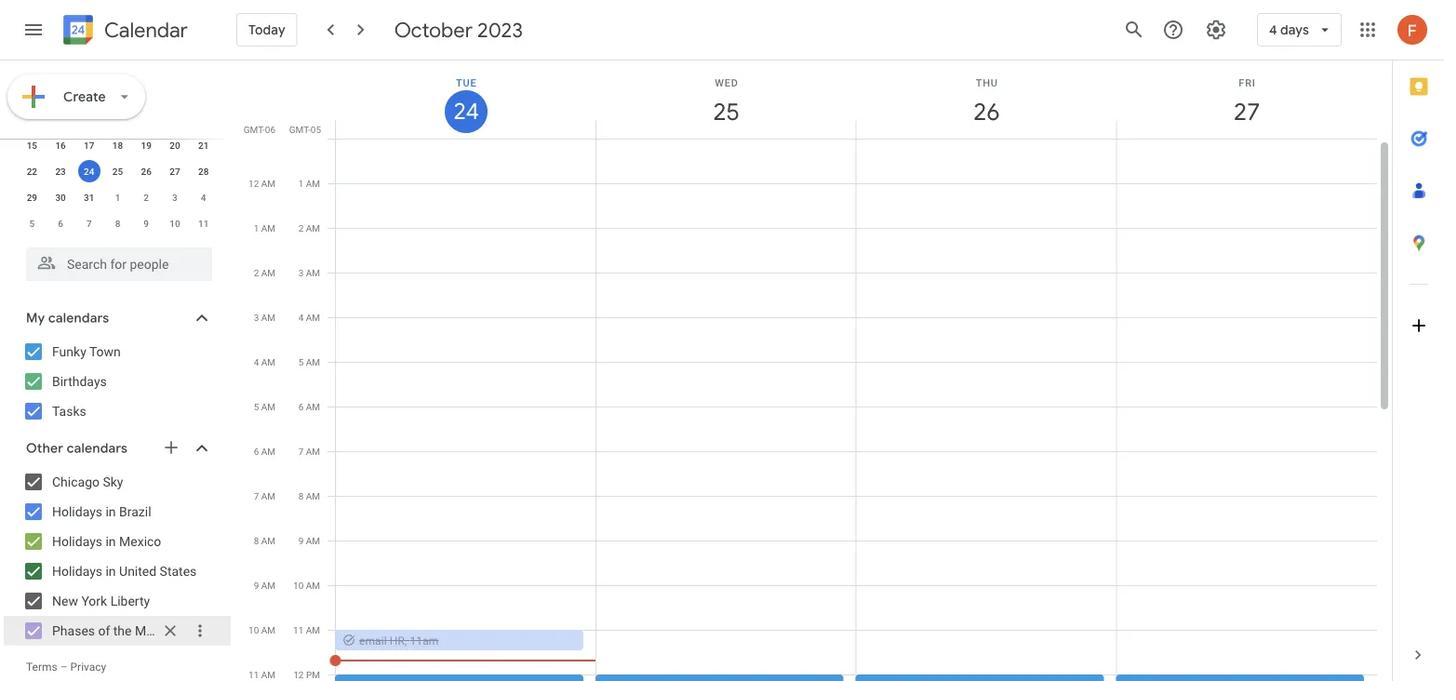 Task type: vqa. For each thing, say whether or not it's contained in the screenshot.


Task type: locate. For each thing, give the bounding box(es) containing it.
1 horizontal spatial 12
[[293, 669, 304, 680]]

1 horizontal spatial 11
[[249, 669, 259, 680]]

0 vertical spatial 7 am
[[298, 446, 320, 457]]

0 horizontal spatial 1 am
[[254, 222, 276, 234]]

gmt-
[[244, 124, 265, 135], [289, 124, 311, 135]]

24
[[452, 97, 478, 126], [84, 166, 94, 177]]

2 horizontal spatial 7
[[298, 446, 304, 457]]

in
[[106, 504, 116, 519], [106, 534, 116, 549], [106, 564, 116, 579]]

calendar element
[[60, 11, 188, 52]]

8
[[115, 218, 120, 229], [298, 491, 304, 502], [254, 535, 259, 546]]

holidays for holidays in mexico
[[52, 534, 102, 549]]

1 horizontal spatial 10 am
[[293, 580, 320, 591]]

0 horizontal spatial 7 am
[[254, 491, 276, 502]]

2 vertical spatial 1
[[254, 222, 259, 234]]

1 horizontal spatial 10
[[249, 625, 259, 636]]

holidays up new
[[52, 564, 102, 579]]

1 am
[[298, 178, 320, 189], [254, 222, 276, 234]]

0 horizontal spatial 9
[[144, 218, 149, 229]]

wed
[[715, 77, 739, 88]]

2 horizontal spatial 9
[[298, 535, 304, 546]]

2 horizontal spatial 1
[[298, 178, 304, 189]]

0 vertical spatial 6
[[58, 218, 63, 229]]

0 vertical spatial 7
[[86, 218, 92, 229]]

1 holidays from the top
[[52, 504, 102, 519]]

settings menu image
[[1205, 19, 1228, 41]]

24 down tue
[[452, 97, 478, 126]]

1 in from the top
[[106, 504, 116, 519]]

12 for 12 am
[[249, 178, 259, 189]]

12 left the pm
[[293, 669, 304, 680]]

0 horizontal spatial 11 am
[[249, 669, 276, 680]]

1 vertical spatial 3 am
[[254, 312, 276, 323]]

my calendars
[[26, 310, 109, 327]]

0 horizontal spatial 3 am
[[254, 312, 276, 323]]

6
[[58, 218, 63, 229], [298, 401, 304, 412], [254, 446, 259, 457]]

2 gmt- from the left
[[289, 124, 311, 135]]

9 am
[[298, 535, 320, 546], [254, 580, 276, 591]]

4 days button
[[1257, 7, 1342, 52]]

11 up 12 pm
[[293, 625, 304, 636]]

1 horizontal spatial 11 am
[[293, 625, 320, 636]]

1 horizontal spatial gmt-
[[289, 124, 311, 135]]

11 am
[[293, 625, 320, 636], [249, 669, 276, 680]]

1 down 25 element
[[115, 192, 120, 203]]

0 horizontal spatial 10
[[170, 218, 180, 229]]

3
[[172, 192, 178, 203], [298, 267, 304, 278], [254, 312, 259, 323]]

26 down 19
[[141, 166, 152, 177]]

1 vertical spatial 3
[[298, 267, 304, 278]]

1 vertical spatial 12
[[293, 669, 304, 680]]

2023
[[478, 17, 523, 43]]

11 am left 12 pm
[[249, 669, 276, 680]]

calendars
[[48, 310, 109, 327], [67, 440, 128, 457]]

12
[[249, 178, 259, 189], [293, 669, 304, 680]]

2 horizontal spatial 6
[[298, 401, 304, 412]]

2 vertical spatial holidays
[[52, 564, 102, 579]]

0 vertical spatial 27
[[1233, 96, 1259, 127]]

25 down wed
[[712, 96, 739, 127]]

2 holidays from the top
[[52, 534, 102, 549]]

0 vertical spatial 1 am
[[298, 178, 320, 189]]

7
[[86, 218, 92, 229], [298, 446, 304, 457], [254, 491, 259, 502]]

0 horizontal spatial 27
[[170, 166, 180, 177]]

16
[[55, 140, 66, 151]]

15
[[27, 140, 37, 151]]

27
[[1233, 96, 1259, 127], [170, 166, 180, 177]]

email
[[359, 634, 387, 647]]

24 up 31
[[84, 166, 94, 177]]

1 gmt- from the left
[[244, 124, 265, 135]]

26 inside column header
[[972, 96, 999, 127]]

2 horizontal spatial 10
[[293, 580, 304, 591]]

row group
[[18, 80, 218, 236]]

1 vertical spatial 10
[[293, 580, 304, 591]]

row
[[18, 132, 218, 158], [328, 139, 1378, 681], [18, 158, 218, 184], [18, 184, 218, 210], [18, 210, 218, 236]]

november 5 element
[[21, 212, 43, 235]]

5
[[29, 218, 35, 229], [298, 356, 304, 368], [254, 401, 259, 412]]

27 down 20
[[170, 166, 180, 177]]

0 horizontal spatial 1
[[115, 192, 120, 203]]

11 am up 12 pm
[[293, 625, 320, 636]]

0 horizontal spatial 8 am
[[254, 535, 276, 546]]

7 am
[[298, 446, 320, 457], [254, 491, 276, 502]]

26
[[972, 96, 999, 127], [141, 166, 152, 177]]

0 vertical spatial 26
[[972, 96, 999, 127]]

2 vertical spatial 3
[[254, 312, 259, 323]]

19
[[141, 140, 152, 151]]

holidays
[[52, 504, 102, 519], [52, 534, 102, 549], [52, 564, 102, 579]]

15 element
[[21, 134, 43, 156]]

4
[[1269, 21, 1278, 38], [201, 192, 206, 203], [298, 312, 304, 323], [254, 356, 259, 368]]

holidays down holidays in brazil
[[52, 534, 102, 549]]

main drawer image
[[22, 19, 45, 41]]

thu
[[976, 77, 999, 88]]

21 element
[[192, 134, 215, 156]]

1 vertical spatial 5
[[298, 356, 304, 368]]

1 horizontal spatial 1 am
[[298, 178, 320, 189]]

october
[[394, 17, 473, 43]]

27 inside column header
[[1233, 96, 1259, 127]]

0 horizontal spatial 6
[[58, 218, 63, 229]]

0 vertical spatial calendars
[[48, 310, 109, 327]]

email hr , 11am
[[359, 634, 439, 647]]

22 element
[[21, 160, 43, 182]]

november 7 element
[[78, 212, 100, 235]]

1 vertical spatial 26
[[141, 166, 152, 177]]

holidays for holidays in united states
[[52, 564, 102, 579]]

8 am
[[298, 491, 320, 502], [254, 535, 276, 546]]

2 vertical spatial in
[[106, 564, 116, 579]]

other calendars list
[[4, 467, 231, 646]]

0 horizontal spatial 4 am
[[254, 356, 276, 368]]

1 cell from the left
[[330, 139, 596, 681]]

2 vertical spatial 8
[[254, 535, 259, 546]]

0 vertical spatial 11
[[198, 218, 209, 229]]

27 element
[[164, 160, 186, 182]]

1 vertical spatial holidays
[[52, 534, 102, 549]]

states
[[160, 564, 197, 579]]

4 cell from the left
[[1116, 139, 1378, 681]]

other calendars
[[26, 440, 128, 457]]

3 am
[[298, 267, 320, 278], [254, 312, 276, 323]]

Search for people text field
[[37, 248, 201, 281]]

24 inside column header
[[452, 97, 478, 126]]

1 horizontal spatial 2 am
[[298, 222, 320, 234]]

cell
[[330, 139, 596, 681], [595, 139, 857, 681], [856, 139, 1117, 681], [1116, 139, 1378, 681]]

calendars up 'chicago sky'
[[67, 440, 128, 457]]

create
[[63, 88, 106, 105]]

1 horizontal spatial 3 am
[[298, 267, 320, 278]]

calendars inside dropdown button
[[67, 440, 128, 457]]

1 vertical spatial 25
[[112, 166, 123, 177]]

grid
[[238, 60, 1392, 681]]

5 am
[[298, 356, 320, 368], [254, 401, 276, 412]]

privacy link
[[70, 661, 106, 674]]

terms – privacy
[[26, 661, 106, 674]]

–
[[60, 661, 68, 674]]

17
[[84, 140, 94, 151]]

0 vertical spatial holidays
[[52, 504, 102, 519]]

in left mexico
[[106, 534, 116, 549]]

12 right 28 element
[[249, 178, 259, 189]]

2 in from the top
[[106, 534, 116, 549]]

0 horizontal spatial 26
[[141, 166, 152, 177]]

gmt-06
[[244, 124, 276, 135]]

0 vertical spatial 3 am
[[298, 267, 320, 278]]

1 horizontal spatial 7
[[254, 491, 259, 502]]

1 horizontal spatial 5 am
[[298, 356, 320, 368]]

4 am
[[298, 312, 320, 323], [254, 356, 276, 368]]

0 vertical spatial 5
[[29, 218, 35, 229]]

25 down 18
[[112, 166, 123, 177]]

18 element
[[107, 134, 129, 156]]

1 vertical spatial 1
[[115, 192, 120, 203]]

of
[[98, 623, 110, 638]]

24 column header
[[335, 60, 596, 139]]

2 vertical spatial 2
[[254, 267, 259, 278]]

27 down the fri
[[1233, 96, 1259, 127]]

26 inside "element"
[[141, 166, 152, 177]]

in for mexico
[[106, 534, 116, 549]]

6 am
[[298, 401, 320, 412], [254, 446, 276, 457]]

1 vertical spatial 27
[[170, 166, 180, 177]]

18
[[112, 140, 123, 151]]

0 horizontal spatial 12
[[249, 178, 259, 189]]

0 vertical spatial 25
[[712, 96, 739, 127]]

2 am
[[298, 222, 320, 234], [254, 267, 276, 278]]

row containing email hr
[[328, 139, 1378, 681]]

2 horizontal spatial 11
[[293, 625, 304, 636]]

birthdays
[[52, 374, 107, 389]]

3 in from the top
[[106, 564, 116, 579]]

0 vertical spatial 9 am
[[298, 535, 320, 546]]

11 down the november 4 element
[[198, 218, 209, 229]]

liberty
[[110, 593, 150, 609]]

25
[[712, 96, 739, 127], [112, 166, 123, 177]]

calendars up funky town
[[48, 310, 109, 327]]

1 right 12 am
[[298, 178, 304, 189]]

0 horizontal spatial 25
[[112, 166, 123, 177]]

2 vertical spatial 7
[[254, 491, 259, 502]]

29
[[27, 192, 37, 203]]

1 horizontal spatial 27
[[1233, 96, 1259, 127]]

1 horizontal spatial 5
[[254, 401, 259, 412]]

in left united
[[106, 564, 116, 579]]

other
[[26, 440, 63, 457]]

add other calendars image
[[162, 438, 181, 457]]

10
[[170, 218, 180, 229], [293, 580, 304, 591], [249, 625, 259, 636]]

4 inside popup button
[[1269, 21, 1278, 38]]

gmt- right 06
[[289, 124, 311, 135]]

november 1 element
[[107, 186, 129, 208]]

19 element
[[135, 134, 157, 156]]

2 horizontal spatial 2
[[298, 222, 304, 234]]

in for united
[[106, 564, 116, 579]]

16 element
[[49, 134, 72, 156]]

11 left 12 pm
[[249, 669, 259, 680]]

26 element
[[135, 160, 157, 182]]

my calendars list
[[4, 337, 231, 426]]

2 horizontal spatial 3
[[298, 267, 304, 278]]

2 vertical spatial 10
[[249, 625, 259, 636]]

calendars inside dropdown button
[[48, 310, 109, 327]]

privacy
[[70, 661, 106, 674]]

26 link
[[966, 90, 1008, 133]]

1 horizontal spatial 8 am
[[298, 491, 320, 502]]

0 horizontal spatial gmt-
[[244, 124, 265, 135]]

november 3 element
[[164, 186, 186, 208]]

mexico
[[119, 534, 161, 549]]

1 horizontal spatial 26
[[972, 96, 999, 127]]

2 cell from the left
[[595, 139, 857, 681]]

2 vertical spatial 5
[[254, 401, 259, 412]]

november 10 element
[[164, 212, 186, 235]]

,
[[405, 634, 407, 647]]

holidays down chicago
[[52, 504, 102, 519]]

1 horizontal spatial 6 am
[[298, 401, 320, 412]]

0 horizontal spatial 3
[[172, 192, 178, 203]]

0 horizontal spatial 10 am
[[249, 625, 276, 636]]

today
[[249, 21, 285, 38]]

20
[[170, 140, 180, 151]]

am
[[261, 178, 276, 189], [306, 178, 320, 189], [261, 222, 276, 234], [306, 222, 320, 234], [261, 267, 276, 278], [306, 267, 320, 278], [261, 312, 276, 323], [306, 312, 320, 323], [261, 356, 276, 368], [306, 356, 320, 368], [261, 401, 276, 412], [306, 401, 320, 412], [261, 446, 276, 457], [306, 446, 320, 457], [261, 491, 276, 502], [306, 491, 320, 502], [261, 535, 276, 546], [306, 535, 320, 546], [261, 580, 276, 591], [306, 580, 320, 591], [261, 625, 276, 636], [306, 625, 320, 636], [261, 669, 276, 680]]

1 am down 12 am
[[254, 222, 276, 234]]

1
[[298, 178, 304, 189], [115, 192, 120, 203], [254, 222, 259, 234]]

25 inside 25 element
[[112, 166, 123, 177]]

0 vertical spatial 4 am
[[298, 312, 320, 323]]

10 am
[[293, 580, 320, 591], [249, 625, 276, 636]]

3 holidays from the top
[[52, 564, 102, 579]]

november 8 element
[[107, 212, 129, 235]]

gmt-05
[[289, 124, 321, 135]]

2 vertical spatial 6
[[254, 446, 259, 457]]

tue
[[456, 77, 477, 88]]

12 for 12 pm
[[293, 669, 304, 680]]

26 down the thu
[[972, 96, 999, 127]]

None search field
[[0, 240, 231, 281]]

1 horizontal spatial 24
[[452, 97, 478, 126]]

9
[[144, 218, 149, 229], [298, 535, 304, 546], [254, 580, 259, 591]]

1 horizontal spatial 4 am
[[298, 312, 320, 323]]

2 vertical spatial 9
[[254, 580, 259, 591]]

1 down 12 am
[[254, 222, 259, 234]]

holidays in brazil
[[52, 504, 151, 519]]

york
[[81, 593, 107, 609]]

1 vertical spatial 11
[[293, 625, 304, 636]]

17 element
[[78, 134, 100, 156]]

in left the brazil
[[106, 504, 116, 519]]

gmt- left gmt-05
[[244, 124, 265, 135]]

row inside grid
[[328, 139, 1378, 681]]

0 vertical spatial 9
[[144, 218, 149, 229]]

0 horizontal spatial 5 am
[[254, 401, 276, 412]]

27 link
[[1226, 90, 1269, 133]]

tab list
[[1393, 60, 1445, 629]]

0 vertical spatial 5 am
[[298, 356, 320, 368]]

0 horizontal spatial 2
[[144, 192, 149, 203]]

row containing 15
[[18, 132, 218, 158]]

0 vertical spatial 12
[[249, 178, 259, 189]]

1 am right 12 am
[[298, 178, 320, 189]]

0 vertical spatial 8
[[115, 218, 120, 229]]



Task type: describe. For each thing, give the bounding box(es) containing it.
31 element
[[78, 186, 100, 208]]

29 element
[[21, 186, 43, 208]]

22
[[27, 166, 37, 177]]

20 element
[[164, 134, 186, 156]]

24 link
[[445, 90, 488, 133]]

thu 26
[[972, 77, 999, 127]]

1 vertical spatial 1 am
[[254, 222, 276, 234]]

25 element
[[107, 160, 129, 182]]

1 horizontal spatial 3
[[254, 312, 259, 323]]

0 horizontal spatial 6 am
[[254, 446, 276, 457]]

my calendars button
[[4, 303, 231, 333]]

my
[[26, 310, 45, 327]]

12 pm
[[293, 669, 320, 680]]

row group containing 15
[[18, 80, 218, 236]]

phases of the moon list item
[[4, 616, 231, 646]]

10 inside november 10 element
[[170, 218, 180, 229]]

tue 24
[[452, 77, 478, 126]]

chicago sky
[[52, 474, 123, 490]]

funky
[[52, 344, 86, 359]]

31
[[84, 192, 94, 203]]

1 vertical spatial 5 am
[[254, 401, 276, 412]]

holidays in united states
[[52, 564, 197, 579]]

1 vertical spatial 10 am
[[249, 625, 276, 636]]

0 horizontal spatial 7
[[86, 218, 92, 229]]

1 vertical spatial 8
[[298, 491, 304, 502]]

25 inside wed 25
[[712, 96, 739, 127]]

1 horizontal spatial 1
[[254, 222, 259, 234]]

1 horizontal spatial 9
[[254, 580, 259, 591]]

1 horizontal spatial 9 am
[[298, 535, 320, 546]]

0 vertical spatial 6 am
[[298, 401, 320, 412]]

2 vertical spatial 11
[[249, 669, 259, 680]]

0 vertical spatial 1
[[298, 178, 304, 189]]

24, today element
[[78, 160, 100, 182]]

11am
[[410, 634, 439, 647]]

28
[[198, 166, 209, 177]]

november 9 element
[[135, 212, 157, 235]]

8 inside the 'november 8' element
[[115, 218, 120, 229]]

0 vertical spatial 2
[[144, 192, 149, 203]]

brazil
[[119, 504, 151, 519]]

october 2023
[[394, 17, 523, 43]]

30 element
[[49, 186, 72, 208]]

25 column header
[[595, 60, 857, 139]]

24 cell
[[75, 158, 103, 184]]

0 horizontal spatial 5
[[29, 218, 35, 229]]

21
[[198, 140, 209, 151]]

town
[[89, 344, 121, 359]]

30
[[55, 192, 66, 203]]

25 link
[[705, 90, 748, 133]]

create button
[[7, 74, 145, 119]]

row containing 22
[[18, 158, 218, 184]]

fri
[[1239, 77, 1256, 88]]

phases
[[52, 623, 95, 638]]

1 horizontal spatial 8
[[254, 535, 259, 546]]

calendar heading
[[101, 17, 188, 43]]

calendars for other calendars
[[67, 440, 128, 457]]

28 element
[[192, 160, 215, 182]]

fri 27
[[1233, 77, 1259, 127]]

3 cell from the left
[[856, 139, 1117, 681]]

0 vertical spatial 2 am
[[298, 222, 320, 234]]

1 inside 'element'
[[115, 192, 120, 203]]

chicago
[[52, 474, 100, 490]]

phases of the moon
[[52, 623, 168, 638]]

2 horizontal spatial 5
[[298, 356, 304, 368]]

4 days
[[1269, 21, 1310, 38]]

terms link
[[26, 661, 57, 674]]

pm
[[306, 669, 320, 680]]

funky town
[[52, 344, 121, 359]]

1 horizontal spatial 2
[[254, 267, 259, 278]]

today button
[[236, 7, 298, 52]]

grid containing 25
[[238, 60, 1392, 681]]

november 11 element
[[192, 212, 215, 235]]

new york liberty
[[52, 593, 150, 609]]

wed 25
[[712, 77, 739, 127]]

1 vertical spatial 4 am
[[254, 356, 276, 368]]

05
[[311, 124, 321, 135]]

calendars for my calendars
[[48, 310, 109, 327]]

0 vertical spatial 10 am
[[293, 580, 320, 591]]

row containing 29
[[18, 184, 218, 210]]

0 vertical spatial 11 am
[[293, 625, 320, 636]]

sky
[[103, 474, 123, 490]]

in for brazil
[[106, 504, 116, 519]]

the
[[113, 623, 132, 638]]

06
[[265, 124, 276, 135]]

0 vertical spatial 8 am
[[298, 491, 320, 502]]

1 vertical spatial 7
[[298, 446, 304, 457]]

27 column header
[[1116, 60, 1378, 139]]

other calendars button
[[4, 434, 231, 464]]

days
[[1281, 21, 1310, 38]]

calendar
[[104, 17, 188, 43]]

holidays in mexico
[[52, 534, 161, 549]]

new
[[52, 593, 78, 609]]

0 horizontal spatial 11
[[198, 218, 209, 229]]

hr
[[390, 634, 405, 647]]

united
[[119, 564, 157, 579]]

november 6 element
[[49, 212, 72, 235]]

12 am
[[249, 178, 276, 189]]

1 vertical spatial 2
[[298, 222, 304, 234]]

moon
[[135, 623, 168, 638]]

26 column header
[[856, 60, 1117, 139]]

0 horizontal spatial 2 am
[[254, 267, 276, 278]]

23
[[55, 166, 66, 177]]

23 element
[[49, 160, 72, 182]]

holidays for holidays in brazil
[[52, 504, 102, 519]]

0 vertical spatial 3
[[172, 192, 178, 203]]

terms
[[26, 661, 57, 674]]

row containing 5
[[18, 210, 218, 236]]

gmt- for 05
[[289, 124, 311, 135]]

cell containing email hr
[[330, 139, 596, 681]]

0 horizontal spatial 9 am
[[254, 580, 276, 591]]

1 vertical spatial 11 am
[[249, 669, 276, 680]]

24 inside 'cell'
[[84, 166, 94, 177]]

1 horizontal spatial 7 am
[[298, 446, 320, 457]]

november 4 element
[[192, 186, 215, 208]]

tasks
[[52, 403, 86, 419]]

gmt- for 06
[[244, 124, 265, 135]]

1 vertical spatial 7 am
[[254, 491, 276, 502]]

november 2 element
[[135, 186, 157, 208]]

1 horizontal spatial 6
[[254, 446, 259, 457]]



